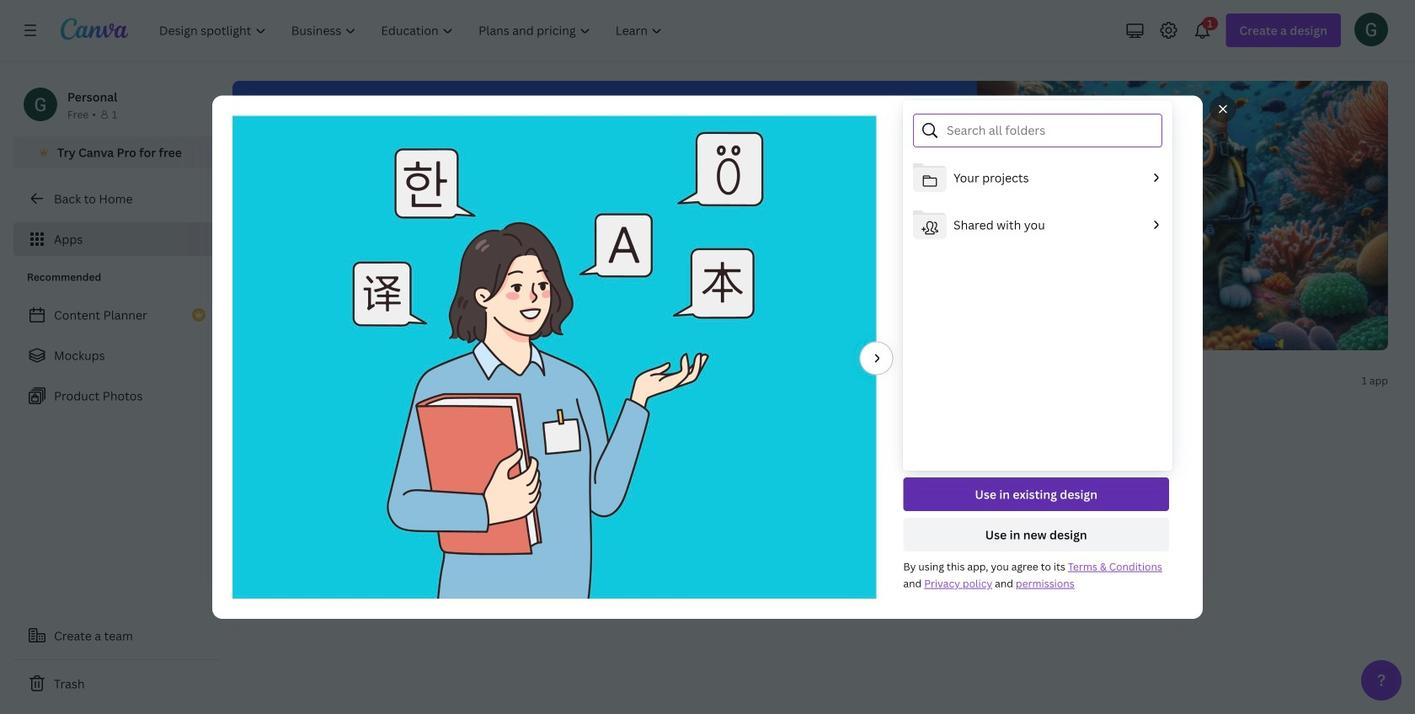Task type: vqa. For each thing, say whether or not it's contained in the screenshot.
Top level navigation element
yes



Task type: describe. For each thing, give the bounding box(es) containing it.
Search all folders search field
[[947, 115, 1152, 147]]

Input field to search for apps search field
[[266, 365, 502, 397]]

top level navigation element
[[148, 13, 677, 47]]

0 horizontal spatial list
[[13, 298, 219, 413]]



Task type: locate. For each thing, give the bounding box(es) containing it.
list
[[903, 154, 1173, 249], [13, 298, 219, 413]]

1 horizontal spatial list
[[903, 154, 1173, 249]]

an image with a cursor next to a text box containing the prompt "a cat going scuba diving" to generate an image. the generated image of a cat doing scuba diving is behind the text box. image
[[909, 81, 1388, 350]]

0 vertical spatial list
[[903, 154, 1173, 249]]

1 vertical spatial list
[[13, 298, 219, 413]]



